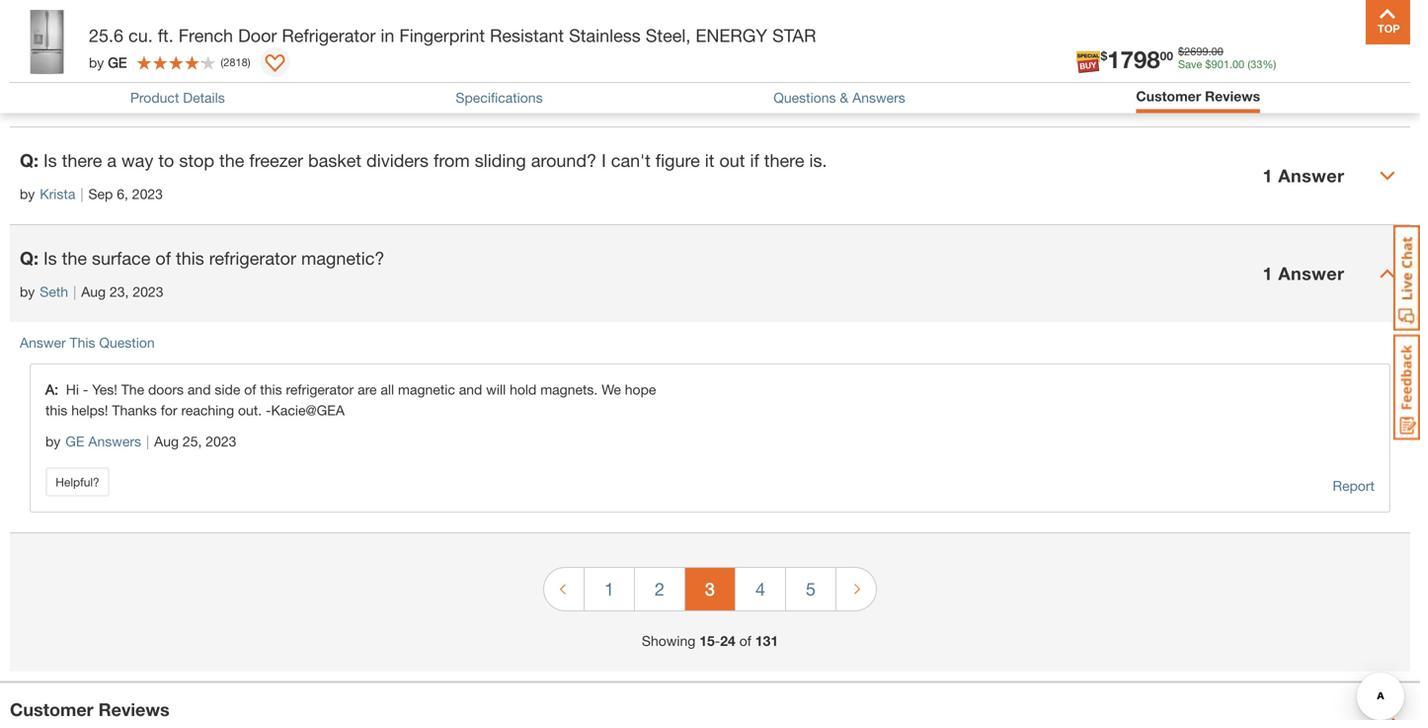 Task type: locate. For each thing, give the bounding box(es) containing it.
all
[[381, 381, 394, 397]]

0 vertical spatial to
[[248, 52, 264, 73]]

of
[[155, 247, 171, 268], [244, 381, 256, 397], [740, 633, 752, 649]]

00 right 2699
[[1212, 45, 1224, 58]]

we
[[602, 381, 621, 397]]

0 vertical spatial |
[[80, 186, 83, 202]]

energy
[[696, 25, 768, 46]]

1 there from the left
[[62, 149, 102, 171]]

of right surface
[[155, 247, 171, 268]]

%)
[[1263, 58, 1277, 71]]

fingerprint
[[400, 25, 485, 46]]

0 vertical spatial side
[[354, 52, 387, 73]]

is for is the surface of this refrigerator magnetic?
[[43, 247, 57, 268]]

details
[[183, 90, 225, 106]]

0 horizontal spatial the
[[62, 247, 87, 268]]

1 horizontal spatial (
[[1248, 58, 1251, 71]]

thanks
[[112, 402, 157, 418]]

1 horizontal spatial answers
[[853, 90, 906, 106]]

0 horizontal spatial there
[[62, 149, 102, 171]]

this right surface
[[176, 247, 204, 268]]

of right 24
[[740, 633, 752, 649]]

1 1 answer from the top
[[1263, 67, 1345, 88]]

2 horizontal spatial the
[[219, 149, 244, 171]]

of up 'out.'
[[244, 381, 256, 397]]

&
[[840, 90, 849, 106]]

2023 right 25, at left
[[206, 433, 237, 449]]

to left "display" icon on the left top of page
[[248, 52, 264, 73]]

0 vertical spatial 1 answer
[[1263, 67, 1345, 88]]

5
[[806, 578, 816, 599]]

2 horizontal spatial $
[[1206, 58, 1212, 71]]

| down thanks
[[146, 433, 149, 449]]

helps!
[[71, 402, 108, 418]]

q: is the surface of this refrigerator magnetic?
[[20, 247, 385, 268]]

2 and from the left
[[459, 381, 482, 397]]

( inside $ 2699 . 00 save $ 901 . 00 ( 33 %)
[[1248, 58, 1251, 71]]

doors
[[148, 381, 184, 397]]

4 link
[[736, 568, 785, 610]]

aug left 25, at left
[[154, 433, 179, 449]]

display image
[[265, 54, 285, 74]]

1 vertical spatial of
[[244, 381, 256, 397]]

ge answers button
[[66, 431, 141, 452]]

2 horizontal spatial of
[[740, 633, 752, 649]]

yes!
[[92, 381, 117, 397]]

24
[[720, 633, 736, 649]]

1 vertical spatial -
[[266, 402, 271, 418]]

1
[[1263, 67, 1273, 88], [1263, 165, 1273, 186], [1263, 263, 1273, 284], [605, 578, 614, 599]]

1 horizontal spatial there
[[764, 149, 805, 171]]

2 vertical spatial the
[[62, 247, 87, 268]]

1 horizontal spatial of
[[244, 381, 256, 397]]

0 horizontal spatial |
[[73, 283, 76, 300]]

customer
[[1137, 88, 1202, 104], [10, 699, 94, 720]]

1 horizontal spatial $
[[1179, 45, 1185, 58]]

2 q: from the top
[[20, 149, 39, 171]]

0 horizontal spatial 00
[[1160, 49, 1174, 63]]

1 horizontal spatial |
[[80, 186, 83, 202]]

1 for is there a way to stop the freezer basket dividers from sliding around? i can't figure it out if there is.
[[1263, 165, 1273, 186]]

1 vertical spatial side
[[215, 381, 240, 397]]

sep
[[82, 88, 106, 104], [88, 186, 113, 202]]

q: up by seth | aug 23, 2023 at top
[[20, 247, 39, 268]]

kacie@gea
[[271, 402, 345, 418]]

door
[[238, 25, 277, 46]]

this up 'out.'
[[260, 381, 282, 397]]

sep left 10,
[[82, 88, 106, 104]]

2 vertical spatial of
[[740, 633, 752, 649]]

by for is the surface of this refrigerator magnetic?
[[20, 283, 35, 300]]

aug
[[81, 283, 106, 300], [154, 433, 179, 449]]

3 1 answer from the top
[[1263, 263, 1345, 284]]

answer
[[1279, 67, 1345, 88], [1279, 165, 1345, 186], [1279, 263, 1345, 284], [20, 334, 66, 350]]

0 horizontal spatial .
[[1209, 45, 1212, 58]]

q: what is the width needed to open right side door?
[[20, 52, 439, 73]]

2 caret image from the top
[[1380, 266, 1396, 281]]

3 q: from the top
[[20, 247, 39, 268]]

answer for is the surface of this refrigerator magnetic?
[[1279, 263, 1345, 284]]

0 horizontal spatial (
[[221, 56, 224, 69]]

0 vertical spatial q:
[[20, 52, 39, 73]]

of for q:
[[155, 247, 171, 268]]

by left krista
[[20, 186, 35, 202]]

answers right &
[[853, 90, 906, 106]]

sep left 6,
[[88, 186, 113, 202]]

0 horizontal spatial aug
[[81, 283, 106, 300]]

the right 'is'
[[105, 52, 130, 73]]

product details
[[130, 90, 225, 106]]

there
[[62, 149, 102, 171], [764, 149, 805, 171]]

figure
[[656, 149, 700, 171]]

0 horizontal spatial of
[[155, 247, 171, 268]]

2 vertical spatial |
[[146, 433, 149, 449]]

5 link
[[786, 568, 836, 610]]

q: left what
[[20, 52, 39, 73]]

1 horizontal spatial and
[[459, 381, 482, 397]]

(
[[221, 56, 224, 69], [1248, 58, 1251, 71]]

seth button
[[40, 281, 68, 302]]

0 vertical spatial this
[[176, 247, 204, 268]]

2 horizontal spatial -
[[715, 633, 720, 649]]

the up by seth | aug 23, 2023 at top
[[62, 247, 87, 268]]

1 horizontal spatial reviews
[[1205, 88, 1261, 104]]

1 vertical spatial ge
[[66, 433, 84, 449]]

answers inside questions element
[[88, 433, 141, 449]]

0 horizontal spatial answers
[[88, 433, 141, 449]]

2 vertical spatial q:
[[20, 247, 39, 268]]

$ left "save"
[[1101, 49, 1108, 63]]

0 horizontal spatial customer
[[10, 699, 94, 720]]

0 vertical spatial customer reviews
[[1137, 88, 1261, 104]]

1 vertical spatial |
[[73, 283, 76, 300]]

00 left "save"
[[1160, 49, 1174, 63]]

2023
[[133, 88, 164, 104], [132, 186, 163, 202], [133, 283, 163, 300], [206, 433, 237, 449]]

caret image
[[1380, 168, 1396, 184], [1380, 266, 1396, 281]]

0 horizontal spatial side
[[215, 381, 240, 397]]

what
[[43, 52, 82, 73]]

by left seth
[[20, 283, 35, 300]]

to
[[248, 52, 264, 73], [158, 149, 174, 171]]

2 vertical spatial 1 answer
[[1263, 263, 1345, 284]]

ge inside questions element
[[66, 433, 84, 449]]

and left will
[[459, 381, 482, 397]]

0 horizontal spatial $
[[1101, 49, 1108, 63]]

$ right "save"
[[1206, 58, 1212, 71]]

0 horizontal spatial -
[[83, 381, 88, 397]]

( left ')'
[[221, 56, 224, 69]]

- right hi
[[83, 381, 88, 397]]

refrigerator left magnetic?
[[209, 247, 296, 268]]

ge down helps! at the bottom of the page
[[66, 433, 84, 449]]

q: up by krista | sep 6, 2023
[[20, 149, 39, 171]]

a:
[[45, 381, 66, 397]]

sep 10, 2023
[[82, 88, 164, 104]]

| right seth
[[73, 283, 76, 300]]

ge
[[108, 54, 127, 70], [66, 433, 84, 449]]

25,
[[183, 433, 202, 449]]

of inside the hi - yes! the doors and side of this refrigerator are all magnetic and will hold magnets. we hope this helps! thanks for reaching out. -kacie@gea
[[244, 381, 256, 397]]

navigation containing 1
[[543, 553, 877, 631]]

1 answer
[[1263, 67, 1345, 88], [1263, 165, 1345, 186], [1263, 263, 1345, 284]]

1 caret image from the top
[[1380, 168, 1396, 184]]

2 horizontal spatial this
[[260, 381, 282, 397]]

1 vertical spatial 1 answer
[[1263, 165, 1345, 186]]

. left 33 at the right of the page
[[1230, 58, 1233, 71]]

answers down thanks
[[88, 433, 141, 449]]

report button
[[1333, 475, 1375, 497]]

0 vertical spatial ge
[[108, 54, 127, 70]]

steel,
[[646, 25, 691, 46]]

00 left 33 at the right of the page
[[1233, 58, 1245, 71]]

and up reaching
[[188, 381, 211, 397]]

question
[[99, 334, 155, 350]]

sliding
[[475, 149, 526, 171]]

side up reaching
[[215, 381, 240, 397]]

0 vertical spatial is
[[43, 149, 57, 171]]

stainless
[[569, 25, 641, 46]]

this down a:
[[45, 402, 67, 418]]

q:
[[20, 52, 39, 73], [20, 149, 39, 171], [20, 247, 39, 268]]

2023 right 6,
[[132, 186, 163, 202]]

25.6
[[89, 25, 124, 46]]

0 horizontal spatial ge
[[66, 433, 84, 449]]

| for the
[[73, 283, 76, 300]]

of for showing
[[740, 633, 752, 649]]

side
[[354, 52, 387, 73], [215, 381, 240, 397]]

0 vertical spatial reviews
[[1205, 88, 1261, 104]]

there right if
[[764, 149, 805, 171]]

the right stop
[[219, 149, 244, 171]]

1 answer for door?
[[1263, 67, 1345, 88]]

2 horizontal spatial |
[[146, 433, 149, 449]]

2 1 answer from the top
[[1263, 165, 1345, 186]]

by down 25.6
[[89, 54, 104, 70]]

0 horizontal spatial and
[[188, 381, 211, 397]]

$ left the 901
[[1179, 45, 1185, 58]]

1 vertical spatial caret image
[[1380, 266, 1396, 281]]

0 horizontal spatial to
[[158, 149, 174, 171]]

1 horizontal spatial customer reviews
[[1137, 88, 1261, 104]]

aug left 23, at left
[[81, 283, 106, 300]]

00
[[1212, 45, 1224, 58], [1160, 49, 1174, 63], [1233, 58, 1245, 71]]

2 horizontal spatial 00
[[1233, 58, 1245, 71]]

0 vertical spatial -
[[83, 381, 88, 397]]

|
[[80, 186, 83, 202], [73, 283, 76, 300], [146, 433, 149, 449]]

is up seth
[[43, 247, 57, 268]]

1 q: from the top
[[20, 52, 39, 73]]

reviews
[[1205, 88, 1261, 104], [98, 699, 170, 720]]

( 2818 )
[[221, 56, 250, 69]]

refrigerator
[[209, 247, 296, 268], [286, 381, 354, 397]]

is
[[43, 149, 57, 171], [43, 247, 57, 268]]

1 horizontal spatial ge
[[108, 54, 127, 70]]

2 is from the top
[[43, 247, 57, 268]]

2 vertical spatial this
[[45, 402, 67, 418]]

answers
[[853, 90, 906, 106], [88, 433, 141, 449]]

1 horizontal spatial side
[[354, 52, 387, 73]]

.
[[1209, 45, 1212, 58], [1230, 58, 1233, 71]]

0 vertical spatial the
[[105, 52, 130, 73]]

$
[[1179, 45, 1185, 58], [1101, 49, 1108, 63], [1206, 58, 1212, 71]]

2 there from the left
[[764, 149, 805, 171]]

feedback link image
[[1394, 334, 1421, 441]]

0 vertical spatial of
[[155, 247, 171, 268]]

- right 'out.'
[[266, 402, 271, 418]]

magnetic?
[[301, 247, 385, 268]]

by up helpful? on the bottom left of page
[[45, 433, 61, 449]]

0 horizontal spatial this
[[45, 402, 67, 418]]

the
[[105, 52, 130, 73], [219, 149, 244, 171], [62, 247, 87, 268]]

to right way
[[158, 149, 174, 171]]

$ inside $ 1798 00
[[1101, 49, 1108, 63]]

top button
[[1366, 0, 1411, 44]]

1 vertical spatial refrigerator
[[286, 381, 354, 397]]

1 vertical spatial customer reviews
[[10, 699, 170, 720]]

1 horizontal spatial this
[[176, 247, 204, 268]]

1 horizontal spatial aug
[[154, 433, 179, 449]]

refrigerator up kacie@gea
[[286, 381, 354, 397]]

( left %)
[[1248, 58, 1251, 71]]

0 horizontal spatial reviews
[[98, 699, 170, 720]]

0 vertical spatial answers
[[853, 90, 906, 106]]

ge for by ge answers | aug 25, 2023
[[66, 433, 84, 449]]

131
[[756, 633, 779, 649]]

freezer
[[249, 149, 303, 171]]

. right "save"
[[1209, 45, 1212, 58]]

navigation
[[543, 553, 877, 631]]

2023 right 23, at left
[[133, 283, 163, 300]]

1 vertical spatial q:
[[20, 149, 39, 171]]

ft.
[[158, 25, 174, 46]]

2 link
[[635, 568, 685, 610]]

ge for by ge
[[108, 54, 127, 70]]

1 is from the top
[[43, 149, 57, 171]]

is up krista
[[43, 149, 57, 171]]

0 vertical spatial sep
[[82, 88, 106, 104]]

0 horizontal spatial customer reviews
[[10, 699, 170, 720]]

there left a
[[62, 149, 102, 171]]

1 vertical spatial the
[[219, 149, 244, 171]]

ge right 'is'
[[108, 54, 127, 70]]

0 vertical spatial customer
[[1137, 88, 1202, 104]]

1 horizontal spatial customer
[[1137, 88, 1202, 104]]

1 vertical spatial answers
[[88, 433, 141, 449]]

0 vertical spatial refrigerator
[[209, 247, 296, 268]]

product details button
[[130, 90, 225, 106], [130, 90, 225, 106]]

1 vertical spatial is
[[43, 247, 57, 268]]

side down the in
[[354, 52, 387, 73]]

0 vertical spatial caret image
[[1380, 168, 1396, 184]]

- right showing
[[715, 633, 720, 649]]

$ for 2699
[[1179, 45, 1185, 58]]

| right krista
[[80, 186, 83, 202]]



Task type: vqa. For each thing, say whether or not it's contained in the screenshot.
'★ ★ ★ ★ ★'
no



Task type: describe. For each thing, give the bounding box(es) containing it.
basket
[[308, 149, 362, 171]]

answer for is there a way to stop the freezer basket dividers from sliding around? i can't figure it out if there is.
[[1279, 165, 1345, 186]]

live chat image
[[1394, 225, 1421, 331]]

answers for &
[[853, 90, 906, 106]]

by ge
[[89, 54, 127, 70]]

specifications
[[456, 90, 543, 106]]

in
[[381, 25, 395, 46]]

french
[[179, 25, 233, 46]]

magnetic
[[398, 381, 455, 397]]

hold
[[510, 381, 537, 397]]

by krista | sep 6, 2023
[[20, 186, 163, 202]]

hope
[[625, 381, 656, 397]]

refrigerator inside the hi - yes! the doors and side of this refrigerator are all magnetic and will hold magnets. we hope this helps! thanks for reaching out. -kacie@gea
[[286, 381, 354, 397]]

is
[[87, 52, 100, 73]]

by for is there a way to stop the freezer basket dividers from sliding around? i can't figure it out if there is.
[[20, 186, 35, 202]]

1 horizontal spatial 00
[[1212, 45, 1224, 58]]

needed
[[183, 52, 243, 73]]

25.6 cu. ft. french door refrigerator in fingerprint resistant stainless steel, energy star
[[89, 25, 816, 46]]

is.
[[810, 149, 827, 171]]

open
[[268, 52, 309, 73]]

answer this question
[[20, 334, 155, 350]]

1 horizontal spatial to
[[248, 52, 264, 73]]

1 vertical spatial reviews
[[98, 699, 170, 720]]

q: for q: is there a way to stop the freezer basket dividers from sliding around? i can't figure it out if there is.
[[20, 149, 39, 171]]

showing
[[642, 633, 696, 649]]

product image image
[[15, 10, 79, 74]]

it
[[705, 149, 715, 171]]

2
[[655, 578, 665, 599]]

if
[[750, 149, 760, 171]]

1 vertical spatial customer
[[10, 699, 94, 720]]

from
[[434, 149, 470, 171]]

questions element
[[10, 0, 1411, 533]]

1 for is the surface of this refrigerator magnetic?
[[1263, 263, 1273, 284]]

hi
[[66, 381, 79, 397]]

report
[[1333, 477, 1375, 494]]

a
[[107, 149, 117, 171]]

10,
[[110, 88, 129, 104]]

2818
[[224, 56, 248, 69]]

cu.
[[128, 25, 153, 46]]

are
[[358, 381, 377, 397]]

q: for q: what is the width needed to open right side door?
[[20, 52, 39, 73]]

23,
[[110, 283, 129, 300]]

answer for what is the width needed to open right side door?
[[1279, 67, 1345, 88]]

way
[[122, 149, 153, 171]]

1 vertical spatial this
[[260, 381, 282, 397]]

caret image for is the surface of this refrigerator magnetic?
[[1380, 266, 1396, 281]]

$ 1798 00
[[1101, 45, 1174, 73]]

showing 15 - 24 of 131
[[642, 633, 779, 649]]

product
[[130, 90, 179, 106]]

magnets.
[[541, 381, 598, 397]]

6,
[[117, 186, 128, 202]]

around?
[[531, 149, 597, 171]]

is for is there a way to stop the freezer basket dividers from sliding around? i can't figure it out if there is.
[[43, 149, 57, 171]]

i
[[602, 149, 606, 171]]

questions
[[774, 90, 836, 106]]

helpful?
[[56, 475, 100, 489]]

resistant
[[490, 25, 564, 46]]

00 inside $ 1798 00
[[1160, 49, 1174, 63]]

for
[[161, 402, 177, 418]]

1 inside 'link'
[[605, 578, 614, 599]]

hi - yes! the doors and side of this refrigerator are all magnetic and will hold magnets. we hope this helps! thanks for reaching out. -kacie@gea
[[45, 381, 656, 418]]

1 horizontal spatial the
[[105, 52, 130, 73]]

1 and from the left
[[188, 381, 211, 397]]

1 vertical spatial to
[[158, 149, 174, 171]]

caret image for is there a way to stop the freezer basket dividers from sliding around? i can't figure it out if there is.
[[1380, 168, 1396, 184]]

this
[[70, 334, 95, 350]]

1 vertical spatial sep
[[88, 186, 113, 202]]

stop
[[179, 149, 214, 171]]

the
[[121, 381, 144, 397]]

15
[[700, 633, 715, 649]]

$ 2699 . 00 save $ 901 . 00 ( 33 %)
[[1179, 45, 1277, 71]]

)
[[248, 56, 250, 69]]

will
[[486, 381, 506, 397]]

by seth | aug 23, 2023
[[20, 283, 163, 300]]

width
[[135, 52, 178, 73]]

| for there
[[80, 186, 83, 202]]

q: for q: is the surface of this refrigerator magnetic?
[[20, 247, 39, 268]]

helpful? button
[[45, 467, 110, 497]]

can't
[[611, 149, 651, 171]]

answers for ge
[[88, 433, 141, 449]]

1798
[[1108, 45, 1160, 73]]

1 answer for dividers
[[1263, 165, 1345, 186]]

1 for what is the width needed to open right side door?
[[1263, 67, 1273, 88]]

901
[[1212, 58, 1230, 71]]

right
[[314, 52, 349, 73]]

reaching
[[181, 402, 234, 418]]

krista button
[[40, 184, 75, 204]]

seth
[[40, 283, 68, 300]]

answer this question link
[[20, 334, 155, 350]]

q: is there a way to stop the freezer basket dividers from sliding around? i can't figure it out if there is.
[[20, 149, 827, 171]]

1 horizontal spatial .
[[1230, 58, 1233, 71]]

out.
[[238, 402, 262, 418]]

star
[[773, 25, 816, 46]]

save
[[1179, 58, 1203, 71]]

$ for 1798
[[1101, 49, 1108, 63]]

1 horizontal spatial -
[[266, 402, 271, 418]]

side inside the hi - yes! the doors and side of this refrigerator are all magnetic and will hold magnets. we hope this helps! thanks for reaching out. -kacie@gea
[[215, 381, 240, 397]]

1 link
[[585, 568, 634, 610]]

by for hi - yes! the doors and side of this refrigerator are all magnetic and will hold magnets. we hope this helps! thanks for reaching out. -kacie@gea
[[45, 433, 61, 449]]

1 vertical spatial aug
[[154, 433, 179, 449]]

2023 right 10,
[[133, 88, 164, 104]]

krista
[[40, 186, 75, 202]]

0 vertical spatial aug
[[81, 283, 106, 300]]

2 vertical spatial -
[[715, 633, 720, 649]]

door?
[[392, 52, 439, 73]]

dividers
[[367, 149, 429, 171]]

surface
[[92, 247, 151, 268]]

by ge answers | aug 25, 2023
[[45, 433, 237, 449]]

refrigerator
[[282, 25, 376, 46]]



